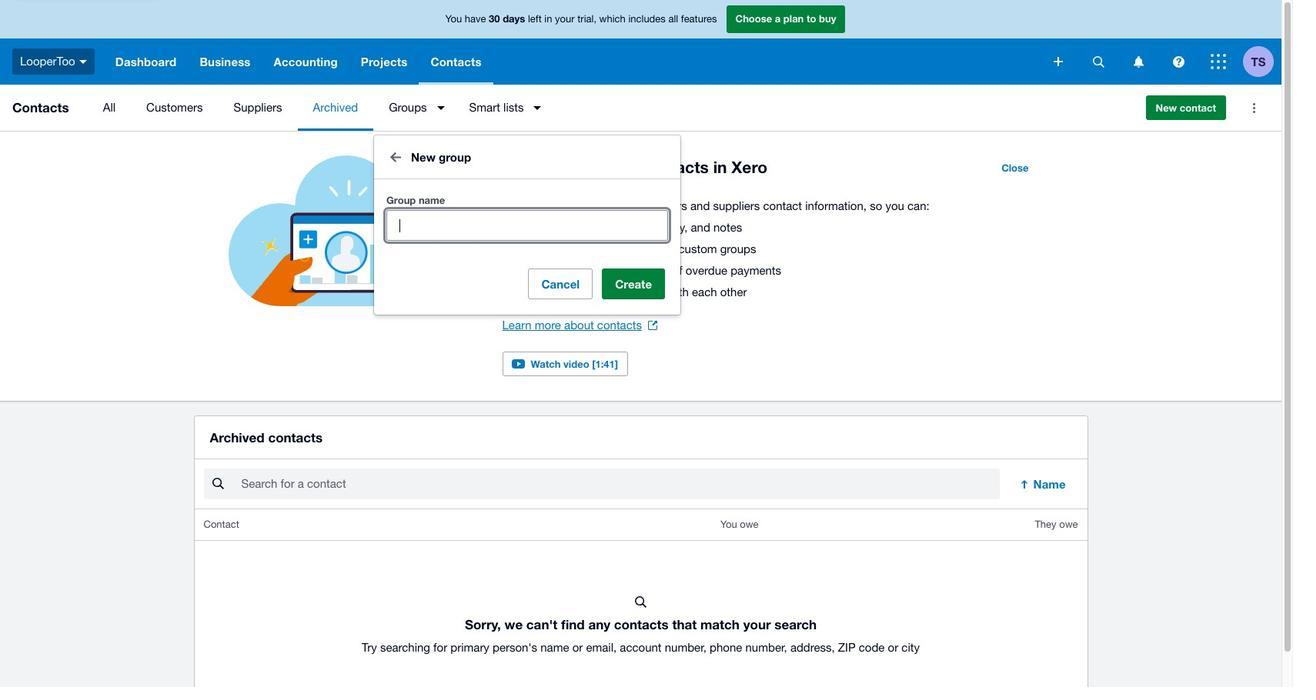 Task type: describe. For each thing, give the bounding box(es) containing it.
xero
[[732, 158, 768, 177]]

suppliers
[[234, 101, 282, 114]]

phone
[[710, 642, 743, 655]]

you for you have 30 days left in your trial, which includes all features
[[445, 13, 462, 25]]

with
[[668, 286, 689, 299]]

projects
[[361, 55, 408, 69]]

sorry, we can't find any contacts that match your search
[[465, 617, 817, 633]]

account
[[620, 642, 662, 655]]

your down activity,
[[583, 243, 605, 256]]

customers
[[146, 101, 203, 114]]

activity,
[[561, 221, 600, 234]]

menu containing all
[[88, 85, 1134, 131]]

create and manage your customers and suppliers contact information, so you can:
[[502, 199, 930, 213]]

group name
[[387, 194, 445, 206]]

any
[[589, 617, 611, 633]]

and up "duplicate"
[[589, 264, 608, 277]]

the
[[549, 158, 574, 177]]

includes
[[629, 13, 666, 25]]

city
[[902, 642, 920, 655]]

which
[[600, 13, 626, 25]]

more
[[535, 319, 561, 332]]

most
[[578, 158, 617, 177]]

other
[[720, 286, 747, 299]]

name button
[[1009, 469, 1078, 500]]

loopertoo button
[[0, 38, 104, 85]]

watch video [1:41] button
[[502, 352, 628, 377]]

contacts button
[[419, 38, 493, 85]]

address,
[[791, 642, 835, 655]]

contacts inside "dropdown button"
[[431, 55, 482, 69]]

archived for archived
[[313, 101, 358, 114]]

video
[[564, 358, 589, 370]]

and up custom
[[691, 221, 711, 234]]

buy
[[819, 13, 837, 25]]

make the most of contacts in xero
[[502, 158, 768, 177]]

0 vertical spatial find
[[566, 264, 586, 277]]

groups
[[721, 243, 756, 256]]

make
[[502, 158, 545, 177]]

name
[[1034, 478, 1066, 491]]

ts
[[1252, 54, 1266, 68]]

merge duplicate contacts with each other
[[533, 286, 747, 299]]

plan
[[784, 13, 804, 25]]

notes
[[714, 221, 742, 234]]

have
[[465, 13, 486, 25]]

1 horizontal spatial of
[[673, 264, 683, 277]]

2 or from the left
[[888, 642, 899, 655]]

contact
[[204, 519, 239, 531]]

information,
[[806, 199, 867, 213]]

choose
[[736, 13, 772, 25]]

smart lists button
[[454, 85, 551, 131]]

your up payment
[[607, 199, 630, 213]]

to
[[807, 13, 817, 25]]

try
[[362, 642, 377, 655]]

Search for a contact field
[[240, 470, 1000, 499]]

1 or from the left
[[573, 642, 583, 655]]

duplicate
[[569, 286, 617, 299]]

find inside contact list table element
[[561, 617, 585, 633]]

features
[[681, 13, 717, 25]]

into
[[656, 243, 676, 256]]

payments
[[731, 264, 782, 277]]

customers button
[[131, 85, 218, 131]]

business button
[[188, 38, 262, 85]]

you owe
[[721, 519, 759, 531]]

you for you owe
[[721, 519, 737, 531]]

new contact
[[1156, 102, 1217, 114]]

a
[[775, 13, 781, 25]]

can't
[[527, 617, 558, 633]]

2 number, from the left
[[746, 642, 787, 655]]

custom
[[679, 243, 717, 256]]

can:
[[908, 199, 930, 213]]

back image
[[380, 142, 411, 172]]

overdue
[[686, 264, 728, 277]]

left
[[528, 13, 542, 25]]

all
[[103, 101, 116, 114]]

new group
[[411, 150, 471, 164]]

each
[[692, 286, 717, 299]]

0 horizontal spatial contacts
[[12, 99, 69, 115]]

in for left
[[545, 13, 552, 25]]

lists
[[504, 101, 524, 114]]

suppliers button
[[218, 85, 298, 131]]

easily find and stay on top of overdue payments
[[533, 264, 782, 277]]



Task type: locate. For each thing, give the bounding box(es) containing it.
your right match
[[744, 617, 771, 633]]

close
[[1002, 162, 1029, 174]]

0 vertical spatial new
[[1156, 102, 1177, 114]]

svg image
[[1093, 56, 1105, 67], [1134, 56, 1144, 67], [1173, 56, 1185, 67], [1054, 57, 1063, 66]]

all button
[[88, 85, 131, 131]]

contacts down loopertoo
[[12, 99, 69, 115]]

name inside contact list table element
[[541, 642, 569, 655]]

1 vertical spatial name
[[541, 642, 569, 655]]

0 vertical spatial in
[[545, 13, 552, 25]]

contact inside button
[[1180, 102, 1217, 114]]

in for contacts
[[714, 158, 727, 177]]

accounting
[[274, 55, 338, 69]]

of
[[622, 158, 637, 177], [673, 264, 683, 277]]

or left the email,
[[573, 642, 583, 655]]

1 number, from the left
[[665, 642, 707, 655]]

smart
[[469, 101, 500, 114]]

0 horizontal spatial svg image
[[79, 60, 87, 64]]

in
[[545, 13, 552, 25], [714, 158, 727, 177]]

you inside contact list table element
[[721, 519, 737, 531]]

banner containing ts
[[0, 0, 1282, 85]]

0 horizontal spatial owe
[[740, 519, 759, 531]]

primary
[[451, 642, 490, 655]]

svg image right loopertoo
[[79, 60, 87, 64]]

number, down that
[[665, 642, 707, 655]]

groups button
[[374, 85, 454, 131]]

group
[[439, 150, 471, 164]]

banner
[[0, 0, 1282, 85]]

your left trial,
[[555, 13, 575, 25]]

create button
[[602, 269, 665, 300]]

view activity, payment history, and notes
[[533, 221, 742, 234]]

owe
[[740, 519, 759, 531], [1060, 519, 1078, 531]]

1 horizontal spatial number,
[[746, 642, 787, 655]]

or left city
[[888, 642, 899, 655]]

1 vertical spatial contact
[[763, 199, 802, 213]]

create for create and manage your customers and suppliers contact information, so you can:
[[502, 199, 537, 213]]

find up "duplicate"
[[566, 264, 586, 277]]

0 vertical spatial name
[[419, 194, 445, 206]]

30
[[489, 13, 500, 25]]

cancel
[[542, 277, 580, 291]]

that
[[673, 617, 697, 633]]

0 horizontal spatial new
[[411, 150, 436, 164]]

so
[[870, 199, 883, 213]]

in inside you have 30 days left in your trial, which includes all features
[[545, 13, 552, 25]]

1 vertical spatial create
[[615, 277, 652, 291]]

1 horizontal spatial or
[[888, 642, 899, 655]]

1 horizontal spatial archived
[[313, 101, 358, 114]]

Group name field
[[387, 211, 668, 240]]

stay
[[612, 264, 633, 277]]

name
[[419, 194, 445, 206], [541, 642, 569, 655]]

archived inside button
[[313, 101, 358, 114]]

search
[[775, 617, 817, 633]]

for
[[434, 642, 447, 655]]

close button
[[993, 156, 1038, 180]]

cancel button
[[529, 269, 593, 300]]

code
[[859, 642, 885, 655]]

easily
[[533, 264, 563, 277]]

1 horizontal spatial new
[[1156, 102, 1177, 114]]

in left xero
[[714, 158, 727, 177]]

0 vertical spatial contacts
[[431, 55, 482, 69]]

contact list table element
[[194, 510, 1088, 688]]

1 vertical spatial find
[[561, 617, 585, 633]]

you inside you have 30 days left in your trial, which includes all features
[[445, 13, 462, 25]]

all
[[669, 13, 679, 25]]

0 vertical spatial contact
[[1180, 102, 1217, 114]]

1 horizontal spatial in
[[714, 158, 727, 177]]

contacts inside contact list table element
[[614, 617, 669, 633]]

archived button
[[298, 85, 374, 131]]

history,
[[651, 221, 688, 234]]

owe for you owe
[[740, 519, 759, 531]]

they
[[1035, 519, 1057, 531]]

groups
[[389, 101, 427, 114]]

new contact button
[[1146, 95, 1227, 120]]

new for new group
[[411, 150, 436, 164]]

choose a plan to buy
[[736, 13, 837, 25]]

0 horizontal spatial or
[[573, 642, 583, 655]]

create inside button
[[615, 277, 652, 291]]

1 vertical spatial contacts
[[12, 99, 69, 115]]

name inside group
[[419, 194, 445, 206]]

ts button
[[1244, 38, 1282, 85]]

1 vertical spatial new
[[411, 150, 436, 164]]

group containing new group
[[374, 136, 681, 315]]

new for new contact
[[1156, 102, 1177, 114]]

0 horizontal spatial you
[[445, 13, 462, 25]]

0 horizontal spatial create
[[502, 199, 537, 213]]

find left any
[[561, 617, 585, 633]]

learn more about contacts
[[502, 319, 642, 332]]

dashboard link
[[104, 38, 188, 85]]

person's
[[493, 642, 538, 655]]

watch
[[531, 358, 561, 370]]

projects button
[[349, 38, 419, 85]]

0 vertical spatial you
[[445, 13, 462, 25]]

0 horizontal spatial name
[[419, 194, 445, 206]]

dashboard
[[115, 55, 177, 69]]

2 owe from the left
[[1060, 519, 1078, 531]]

learn more about contacts link
[[502, 315, 658, 336]]

email,
[[586, 642, 617, 655]]

0 horizontal spatial archived
[[210, 430, 265, 446]]

group
[[387, 194, 416, 206]]

contacts
[[431, 55, 482, 69], [12, 99, 69, 115]]

name right group
[[419, 194, 445, 206]]

your inside you have 30 days left in your trial, which includes all features
[[555, 13, 575, 25]]

1 vertical spatial archived
[[210, 430, 265, 446]]

0 vertical spatial create
[[502, 199, 537, 213]]

suppliers
[[713, 199, 760, 213]]

name down can't
[[541, 642, 569, 655]]

archived contacts
[[210, 430, 323, 446]]

customers
[[633, 199, 687, 213]]

owe for they owe
[[1060, 519, 1078, 531]]

business
[[200, 55, 251, 69]]

accounting button
[[262, 38, 349, 85]]

[1:41]
[[592, 358, 618, 370]]

in right left
[[545, 13, 552, 25]]

1 vertical spatial you
[[721, 519, 737, 531]]

1 horizontal spatial contact
[[1180, 102, 1217, 114]]

learn
[[502, 319, 532, 332]]

0 horizontal spatial contact
[[763, 199, 802, 213]]

svg image inside loopertoo popup button
[[79, 60, 87, 64]]

0 horizontal spatial in
[[545, 13, 552, 25]]

1 horizontal spatial create
[[615, 277, 652, 291]]

create for create
[[615, 277, 652, 291]]

0 vertical spatial archived
[[313, 101, 358, 114]]

organise
[[533, 243, 579, 256]]

contact right suppliers
[[763, 199, 802, 213]]

contacts down "have"
[[431, 55, 482, 69]]

about
[[564, 319, 594, 332]]

your
[[555, 13, 575, 25], [607, 199, 630, 213], [583, 243, 605, 256], [744, 617, 771, 633]]

1 horizontal spatial you
[[721, 519, 737, 531]]

merge
[[533, 286, 566, 299]]

archived for archived contacts
[[210, 430, 265, 446]]

svg image left ts
[[1211, 54, 1227, 69]]

top
[[652, 264, 670, 277]]

and left suppliers
[[691, 199, 710, 213]]

contact left 'actions menu' image
[[1180, 102, 1217, 114]]

searching
[[380, 642, 430, 655]]

of right top
[[673, 264, 683, 277]]

and up view
[[540, 199, 559, 213]]

1 vertical spatial in
[[714, 158, 727, 177]]

you have 30 days left in your trial, which includes all features
[[445, 13, 717, 25]]

0 horizontal spatial of
[[622, 158, 637, 177]]

0 vertical spatial of
[[622, 158, 637, 177]]

your inside contact list table element
[[744, 617, 771, 633]]

number, down search at right
[[746, 642, 787, 655]]

1 horizontal spatial contacts
[[431, 55, 482, 69]]

group
[[374, 136, 681, 315]]

1 horizontal spatial owe
[[1060, 519, 1078, 531]]

menu
[[88, 85, 1134, 131]]

new
[[1156, 102, 1177, 114], [411, 150, 436, 164]]

sorry,
[[465, 617, 501, 633]]

you
[[886, 199, 905, 213]]

new inside button
[[1156, 102, 1177, 114]]

1 horizontal spatial svg image
[[1211, 54, 1227, 69]]

manage
[[563, 199, 604, 213]]

svg image
[[1211, 54, 1227, 69], [79, 60, 87, 64]]

1 horizontal spatial name
[[541, 642, 569, 655]]

0 horizontal spatial number,
[[665, 642, 707, 655]]

1 vertical spatial of
[[673, 264, 683, 277]]

create
[[502, 199, 537, 213], [615, 277, 652, 291]]

organise your contacts into custom groups
[[533, 243, 756, 256]]

we
[[505, 617, 523, 633]]

or
[[573, 642, 583, 655], [888, 642, 899, 655]]

1 owe from the left
[[740, 519, 759, 531]]

smart lists
[[469, 101, 524, 114]]

of right most at the top
[[622, 158, 637, 177]]

actions menu image
[[1239, 92, 1270, 123]]



Task type: vqa. For each thing, say whether or not it's contained in the screenshot.
topmost the "Analytics"
no



